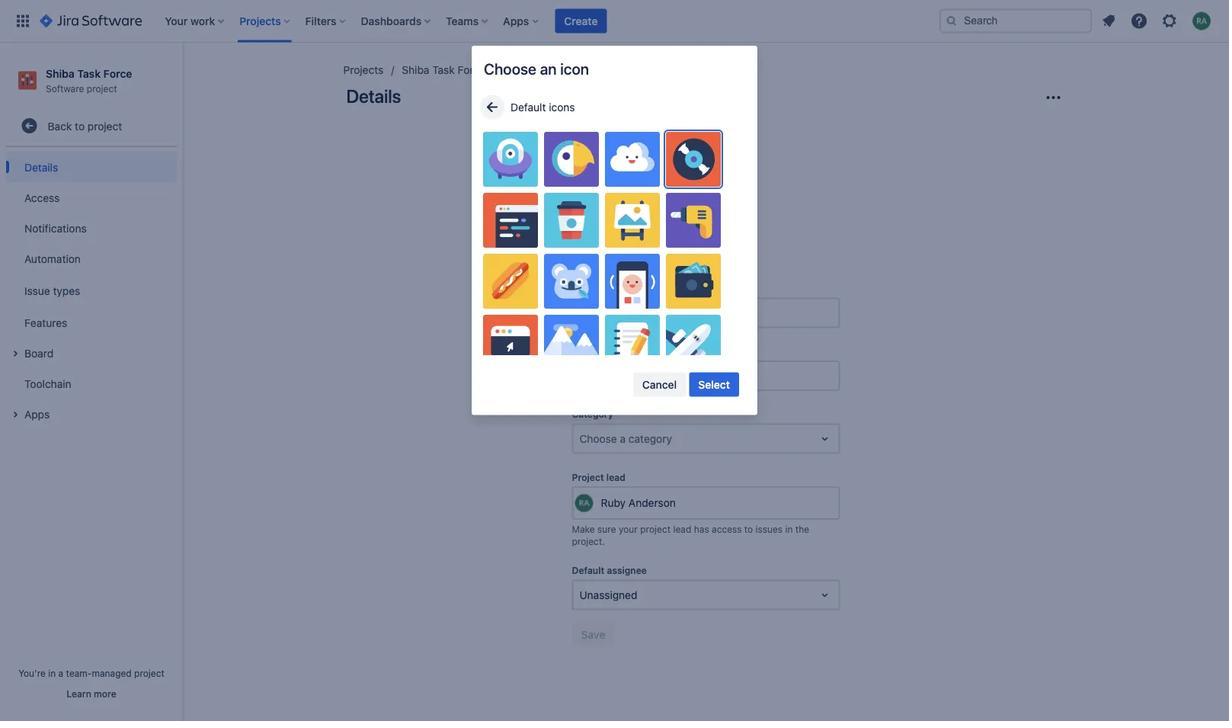 Task type: describe. For each thing, give the bounding box(es) containing it.
cancel button
[[633, 372, 686, 397]]

you're
[[18, 668, 46, 679]]

issues
[[756, 524, 783, 534]]

project inside the shiba task force software project
[[87, 83, 117, 94]]

name
[[572, 283, 598, 294]]

0 horizontal spatial to
[[75, 120, 85, 132]]

1 horizontal spatial details
[[346, 85, 401, 107]]

choose for choose an icon
[[484, 60, 537, 78]]

ruby anderson image
[[575, 494, 593, 512]]

icon inside dialog
[[561, 60, 589, 78]]

issue types link
[[6, 274, 177, 307]]

projects
[[343, 64, 384, 76]]

choose an icon dialog
[[472, 46, 758, 415]]

shiba task force
[[402, 64, 486, 76]]

notifications link
[[6, 213, 177, 243]]

category
[[629, 432, 672, 445]]

access
[[24, 191, 60, 204]]

cancel
[[643, 378, 677, 391]]

default for default assignee
[[572, 565, 605, 576]]

anderson
[[629, 497, 676, 509]]

0 vertical spatial lead
[[607, 472, 626, 483]]

make
[[572, 524, 595, 534]]

lead inside make sure your project lead has access to issues in the project.
[[674, 524, 692, 534]]

shiba task force software project
[[46, 67, 132, 94]]

project avatar image
[[658, 128, 755, 226]]

open image for unassigned
[[816, 586, 834, 604]]

apps
[[24, 408, 50, 420]]

unassigned
[[580, 589, 638, 601]]

primary element
[[9, 0, 940, 42]]

ruby anderson
[[601, 497, 676, 509]]

learn more button
[[67, 688, 116, 700]]

toolchain link
[[6, 368, 177, 399]]

types
[[53, 284, 80, 297]]

select
[[699, 378, 730, 391]]

Search field
[[940, 9, 1092, 33]]

shiba for shiba task force
[[402, 64, 430, 76]]

in inside make sure your project lead has access to issues in the project.
[[786, 524, 793, 534]]

project inside make sure your project lead has access to issues in the project.
[[641, 524, 671, 534]]

software
[[46, 83, 84, 94]]

Name field
[[574, 299, 839, 327]]

assignee
[[607, 565, 647, 576]]

task for shiba task force
[[432, 64, 455, 76]]

learn
[[67, 688, 91, 699]]

an
[[540, 60, 557, 78]]

default assignee
[[572, 565, 647, 576]]

icon inside button
[[716, 244, 738, 256]]

board
[[24, 347, 53, 359]]

choose an icon
[[484, 60, 589, 78]]

details link
[[6, 152, 177, 182]]

project.
[[572, 536, 605, 547]]

category
[[572, 409, 614, 420]]

key
[[572, 346, 589, 357]]

task for shiba task force software project
[[77, 67, 101, 80]]

default for default icons
[[511, 101, 546, 113]]

notifications
[[24, 222, 87, 234]]

back to project link
[[6, 111, 177, 141]]

ruby
[[601, 497, 626, 509]]

settings
[[542, 64, 581, 76]]

change icon button
[[666, 238, 747, 262]]



Task type: vqa. For each thing, say whether or not it's contained in the screenshot.
Edit link
no



Task type: locate. For each thing, give the bounding box(es) containing it.
project
[[87, 83, 117, 94], [88, 120, 122, 132], [641, 524, 671, 534], [134, 668, 165, 679]]

1 vertical spatial choose
[[580, 432, 617, 445]]

group containing details
[[6, 147, 177, 434]]

force
[[458, 64, 486, 76], [103, 67, 132, 80]]

1 vertical spatial open image
[[816, 586, 834, 604]]

0 horizontal spatial force
[[103, 67, 132, 80]]

0 vertical spatial a
[[620, 432, 626, 445]]

project
[[504, 64, 539, 76], [572, 472, 604, 483]]

features
[[24, 316, 67, 329]]

issue
[[24, 284, 50, 297]]

task
[[432, 64, 455, 76], [77, 67, 101, 80]]

task down primary element
[[432, 64, 455, 76]]

0 horizontal spatial details
[[24, 161, 58, 173]]

Key field
[[574, 362, 839, 390]]

details
[[346, 85, 401, 107], [24, 161, 58, 173]]

project for project lead
[[572, 472, 604, 483]]

force inside the shiba task force software project
[[103, 67, 132, 80]]

1 horizontal spatial icon
[[716, 244, 738, 256]]

task inside the shiba task force software project
[[77, 67, 101, 80]]

a
[[620, 432, 626, 445], [58, 668, 63, 679]]

choose inside dialog
[[484, 60, 537, 78]]

toolchain
[[24, 377, 71, 390]]

0 horizontal spatial project
[[504, 64, 539, 76]]

icon right an
[[561, 60, 589, 78]]

project for project settings
[[504, 64, 539, 76]]

default inside choose an icon dialog
[[511, 101, 546, 113]]

shiba
[[402, 64, 430, 76], [46, 67, 75, 80]]

0 horizontal spatial a
[[58, 668, 63, 679]]

the
[[796, 524, 810, 534]]

0 vertical spatial project
[[504, 64, 539, 76]]

project settings link
[[504, 61, 581, 79]]

icon
[[561, 60, 589, 78], [716, 244, 738, 256]]

automation link
[[6, 243, 177, 274]]

choose a category
[[580, 432, 672, 445]]

shiba task force link
[[402, 61, 486, 79]]

1 horizontal spatial force
[[458, 64, 486, 76]]

features link
[[6, 307, 177, 338]]

automation
[[24, 252, 81, 265]]

project down anderson
[[641, 524, 671, 534]]

in left the
[[786, 524, 793, 534]]

1 horizontal spatial a
[[620, 432, 626, 445]]

0 vertical spatial details
[[346, 85, 401, 107]]

to right back
[[75, 120, 85, 132]]

make sure your project lead has access to issues in the project.
[[572, 524, 810, 547]]

issue types
[[24, 284, 80, 297]]

0 horizontal spatial task
[[77, 67, 101, 80]]

1 horizontal spatial in
[[786, 524, 793, 534]]

change icon
[[675, 244, 738, 256]]

lead
[[607, 472, 626, 483], [674, 524, 692, 534]]

a left team-
[[58, 668, 63, 679]]

search image
[[946, 15, 958, 27]]

apps button
[[6, 399, 177, 429]]

1 horizontal spatial project
[[572, 472, 604, 483]]

sure
[[598, 524, 616, 534]]

jira software image
[[40, 12, 142, 30], [40, 12, 142, 30]]

project right the software
[[87, 83, 117, 94]]

team-
[[66, 668, 92, 679]]

default
[[511, 101, 546, 113], [572, 565, 605, 576]]

force up back to project link
[[103, 67, 132, 80]]

1 horizontal spatial task
[[432, 64, 455, 76]]

create
[[564, 14, 598, 27]]

your
[[619, 524, 638, 534]]

shiba right projects
[[402, 64, 430, 76]]

0 vertical spatial icon
[[561, 60, 589, 78]]

default down project.
[[572, 565, 605, 576]]

project left an
[[504, 64, 539, 76]]

learn more
[[67, 688, 116, 699]]

has
[[694, 524, 710, 534]]

icons
[[549, 101, 575, 113]]

access link
[[6, 182, 177, 213]]

force for shiba task force software project
[[103, 67, 132, 80]]

shiba up the software
[[46, 67, 75, 80]]

more
[[94, 688, 116, 699]]

1 horizontal spatial to
[[745, 524, 753, 534]]

select button
[[689, 372, 739, 397]]

1 vertical spatial lead
[[674, 524, 692, 534]]

default left icons
[[511, 101, 546, 113]]

choose
[[484, 60, 537, 78], [580, 432, 617, 445]]

open image for choose a category
[[816, 430, 834, 448]]

1 vertical spatial default
[[572, 565, 605, 576]]

project up ruby anderson image
[[572, 472, 604, 483]]

to
[[75, 120, 85, 132], [745, 524, 753, 534]]

icon right change
[[716, 244, 738, 256]]

1 vertical spatial in
[[48, 668, 56, 679]]

board button
[[6, 338, 177, 368]]

1 horizontal spatial lead
[[674, 524, 692, 534]]

choose for choose a category
[[580, 432, 617, 445]]

0 horizontal spatial lead
[[607, 472, 626, 483]]

1 vertical spatial icon
[[716, 244, 738, 256]]

0 horizontal spatial in
[[48, 668, 56, 679]]

task up the software
[[77, 67, 101, 80]]

in right you're
[[48, 668, 56, 679]]

details up access
[[24, 161, 58, 173]]

1 vertical spatial project
[[572, 472, 604, 483]]

choose left an
[[484, 60, 537, 78]]

1 horizontal spatial choose
[[580, 432, 617, 445]]

open image
[[816, 430, 834, 448], [816, 586, 834, 604]]

project up details link
[[88, 120, 122, 132]]

2 open image from the top
[[816, 586, 834, 604]]

force for shiba task force
[[458, 64, 486, 76]]

project right managed
[[134, 668, 165, 679]]

0 horizontal spatial shiba
[[46, 67, 75, 80]]

0 vertical spatial in
[[786, 524, 793, 534]]

0 vertical spatial default
[[511, 101, 546, 113]]

change
[[675, 244, 714, 256]]

0 horizontal spatial icon
[[561, 60, 589, 78]]

create banner
[[0, 0, 1230, 43]]

to inside make sure your project lead has access to issues in the project.
[[745, 524, 753, 534]]

project lead
[[572, 472, 626, 483]]

1 open image from the top
[[816, 430, 834, 448]]

back
[[48, 120, 72, 132]]

shiba for shiba task force software project
[[46, 67, 75, 80]]

managed
[[92, 668, 132, 679]]

access
[[712, 524, 742, 534]]

0 horizontal spatial choose
[[484, 60, 537, 78]]

go back image
[[483, 98, 502, 116]]

choose down "category"
[[580, 432, 617, 445]]

force up go back image
[[458, 64, 486, 76]]

details down the projects link
[[346, 85, 401, 107]]

0 vertical spatial to
[[75, 120, 85, 132]]

default icons
[[511, 101, 575, 113]]

create button
[[555, 9, 607, 33]]

0 vertical spatial choose
[[484, 60, 537, 78]]

group
[[6, 147, 177, 434]]

project settings
[[504, 64, 581, 76]]

1 horizontal spatial default
[[572, 565, 605, 576]]

in
[[786, 524, 793, 534], [48, 668, 56, 679]]

0 vertical spatial open image
[[816, 430, 834, 448]]

1 horizontal spatial shiba
[[402, 64, 430, 76]]

to left issues
[[745, 524, 753, 534]]

shiba inside the shiba task force software project
[[46, 67, 75, 80]]

back to project
[[48, 120, 122, 132]]

select a default avatar option group
[[480, 125, 749, 376]]

a left the category
[[620, 432, 626, 445]]

1 vertical spatial details
[[24, 161, 58, 173]]

lead up ruby
[[607, 472, 626, 483]]

0 horizontal spatial default
[[511, 101, 546, 113]]

lead left has
[[674, 524, 692, 534]]

you're in a team-managed project
[[18, 668, 165, 679]]

1 vertical spatial a
[[58, 668, 63, 679]]

projects link
[[343, 61, 384, 79]]

1 vertical spatial to
[[745, 524, 753, 534]]



